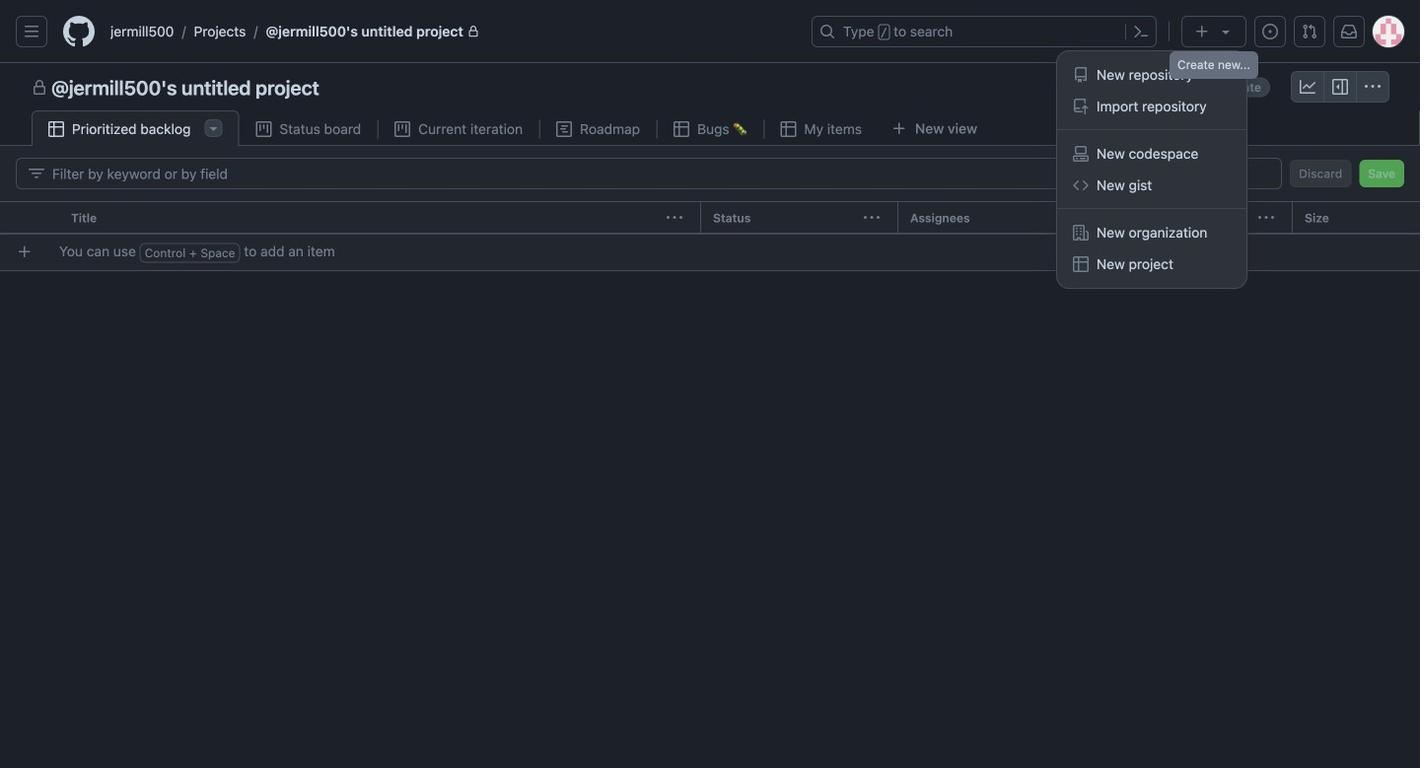 Task type: locate. For each thing, give the bounding box(es) containing it.
create new item or add existing item image
[[17, 244, 33, 260]]

assignees column options image
[[1062, 210, 1077, 226]]

notifications image
[[1342, 24, 1358, 39]]

row down title column options icon
[[8, 234, 1421, 270]]

column header
[[59, 201, 708, 235], [701, 201, 906, 235]]

Start typing to create a draft, or type hashtag to select a repository text field
[[39, 234, 1421, 270]]

tab panel
[[0, 146, 1421, 769]]

menu
[[1058, 51, 1247, 288]]

cell
[[0, 201, 59, 235]]

Filter by keyword or by field field
[[52, 159, 1266, 188]]

row
[[0, 201, 1421, 235], [8, 234, 1421, 270]]

team column options image
[[1259, 210, 1275, 226]]

triangle down image
[[1219, 24, 1234, 39]]

command palette image
[[1134, 24, 1149, 39]]

plus image
[[1195, 24, 1211, 39]]

tooltip
[[1170, 51, 1259, 79]]

tab list
[[32, 111, 1022, 147]]

grid
[[0, 201, 1421, 769]]

project navigation
[[0, 63, 1421, 111]]

sc 9kayk9 0 image
[[1333, 79, 1349, 95], [1366, 79, 1381, 95], [395, 121, 411, 137], [557, 121, 572, 137], [674, 121, 690, 137], [781, 121, 797, 137], [29, 166, 44, 182]]

sc 9kayk9 0 image
[[1300, 79, 1316, 95], [32, 80, 47, 96], [48, 121, 64, 137], [256, 121, 272, 137]]

list
[[103, 16, 800, 47]]



Task type: vqa. For each thing, say whether or not it's contained in the screenshot.
'Adds'
no



Task type: describe. For each thing, give the bounding box(es) containing it.
sc 9kayk9 0 image inside view filters region
[[29, 166, 44, 182]]

row down view filters region
[[0, 201, 1421, 235]]

view options for prioritized backlog image
[[206, 120, 221, 136]]

title column options image
[[667, 210, 683, 226]]

view filters region
[[16, 158, 1405, 189]]

git pull request image
[[1302, 24, 1318, 39]]

issue opened image
[[1263, 24, 1279, 39]]

homepage image
[[63, 16, 95, 47]]

2 column header from the left
[[701, 201, 906, 235]]

status column options image
[[864, 210, 880, 226]]

1 column header from the left
[[59, 201, 708, 235]]

lock image
[[468, 26, 479, 37]]



